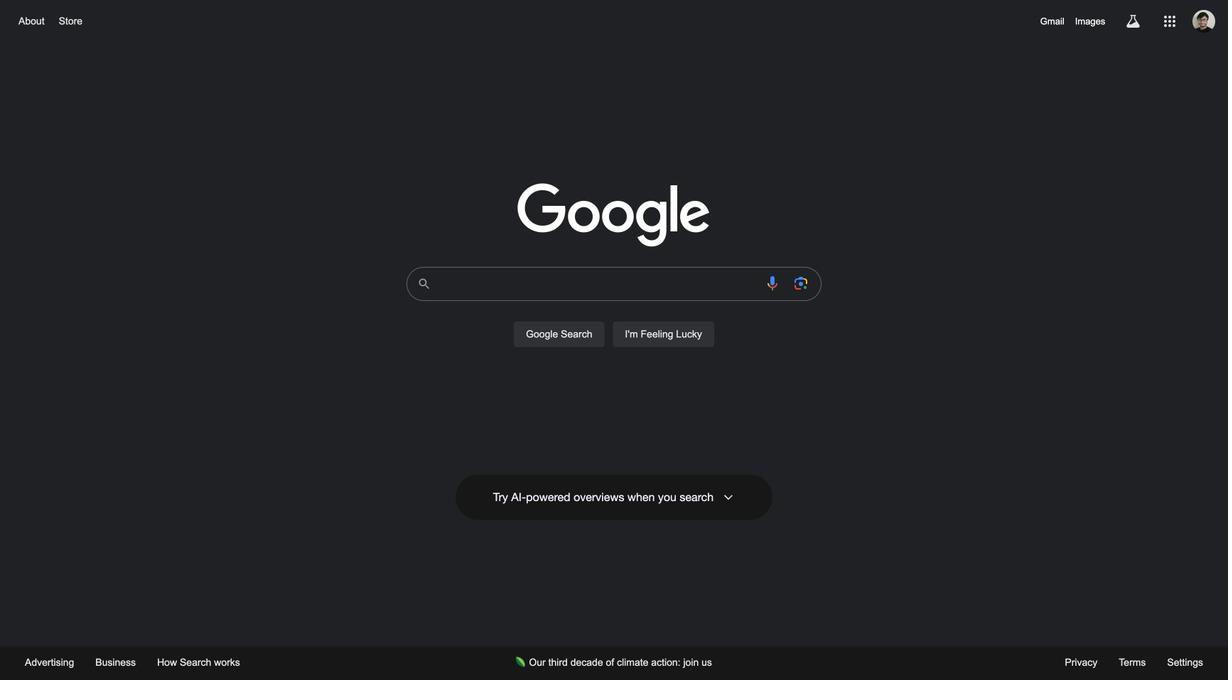 Task type: vqa. For each thing, say whether or not it's contained in the screenshot.
on
no



Task type: locate. For each thing, give the bounding box(es) containing it.
search by voice image
[[764, 275, 781, 292]]

google image
[[517, 183, 711, 249]]

None search field
[[14, 263, 1214, 364]]

Search text field
[[441, 268, 755, 301]]



Task type: describe. For each thing, give the bounding box(es) containing it.
search by image image
[[792, 275, 809, 292]]

search labs image
[[1125, 13, 1142, 30]]



